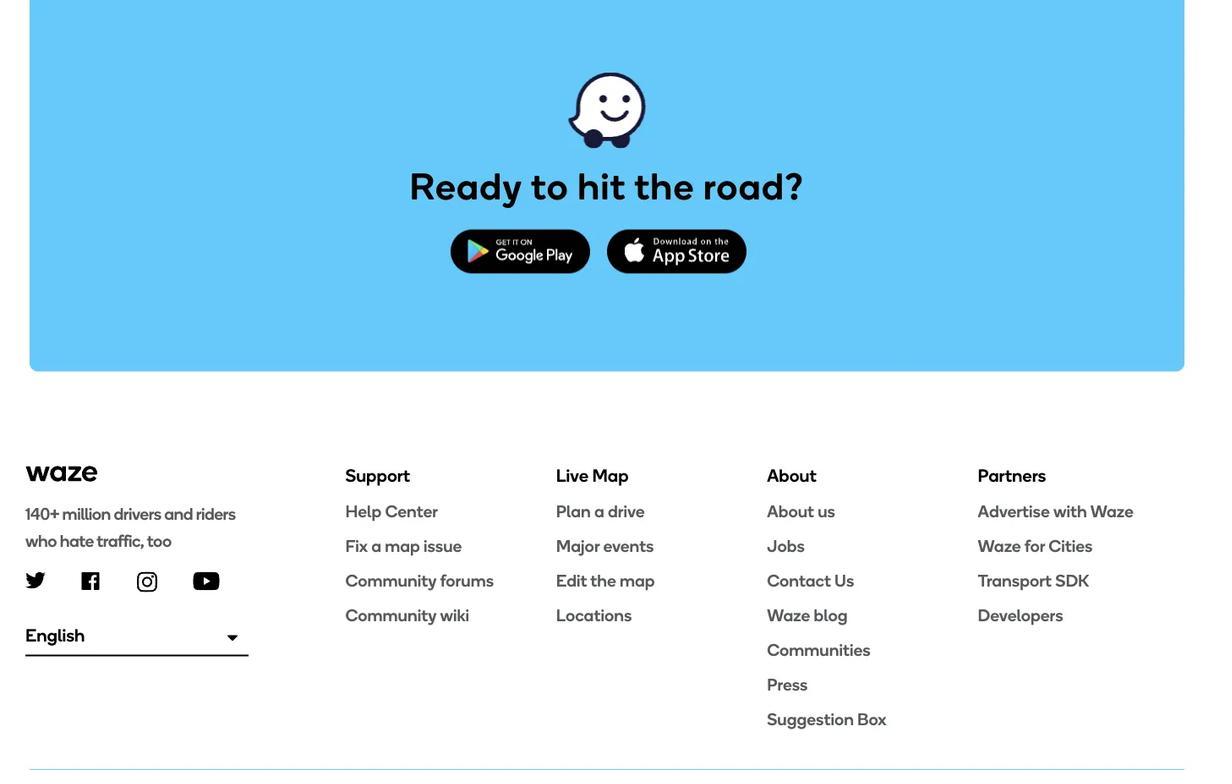 Task type: vqa. For each thing, say whether or not it's contained in the screenshot.


Task type: describe. For each thing, give the bounding box(es) containing it.
jobs
[[767, 536, 805, 556]]

hate
[[60, 531, 94, 551]]

a for fix
[[371, 536, 381, 556]]

locations
[[556, 605, 632, 625]]

press link
[[767, 674, 978, 696]]

community wiki link
[[345, 604, 556, 626]]

about us link
[[767, 500, 978, 522]]

140+ million drivers and riders who hate traffic, too
[[25, 503, 236, 551]]

partners
[[978, 465, 1047, 487]]

0 vertical spatial waze
[[1091, 501, 1134, 521]]

map
[[592, 465, 629, 487]]

community for community forums
[[345, 570, 437, 591]]

waze for cities
[[978, 536, 1093, 556]]

major events link
[[556, 535, 767, 557]]

help center link
[[345, 500, 556, 522]]

about for about
[[767, 465, 817, 487]]

140+
[[25, 503, 59, 524]]

riders
[[196, 503, 236, 524]]

communities link
[[767, 639, 978, 661]]

and
[[164, 503, 193, 524]]

a for plan
[[595, 501, 604, 521]]

about us
[[767, 501, 836, 521]]

1 vertical spatial the
[[591, 570, 616, 591]]

community wiki
[[345, 605, 469, 625]]

community forums
[[345, 570, 494, 591]]

fix a map issue link
[[345, 535, 556, 557]]

million
[[62, 503, 111, 524]]

advertise with waze link
[[978, 500, 1189, 522]]

edit the map link
[[556, 570, 767, 592]]

plan a drive link
[[556, 500, 767, 522]]

ready
[[410, 164, 523, 209]]

advertise with waze
[[978, 501, 1134, 521]]

locations link
[[556, 604, 767, 626]]

waze blog link
[[767, 604, 978, 626]]

to
[[531, 164, 569, 209]]

blog
[[814, 605, 848, 625]]

drivers
[[114, 503, 161, 524]]

edit the map
[[556, 570, 655, 591]]

about for about us
[[767, 501, 814, 521]]

fix a map issue
[[345, 536, 462, 556]]

jobs link
[[767, 535, 978, 557]]

0 vertical spatial the
[[635, 164, 695, 209]]

waze for waze for cities
[[978, 536, 1021, 556]]

fix
[[345, 536, 368, 556]]

edit
[[556, 570, 587, 591]]

for
[[1025, 536, 1045, 556]]

with
[[1054, 501, 1087, 521]]



Task type: locate. For each thing, give the bounding box(es) containing it.
road?
[[704, 164, 805, 209]]

instagram link
[[137, 572, 157, 592]]

community for community wiki
[[345, 605, 437, 625]]

issue
[[424, 536, 462, 556]]

waze right the with
[[1091, 501, 1134, 521]]

waze
[[1091, 501, 1134, 521], [978, 536, 1021, 556], [767, 605, 810, 625]]

live
[[556, 465, 589, 487]]

waze left for
[[978, 536, 1021, 556]]

about
[[767, 465, 817, 487], [767, 501, 814, 521]]

facebook image
[[81, 572, 100, 591]]

help center
[[345, 501, 438, 521]]

1 vertical spatial about
[[767, 501, 814, 521]]

caret down image
[[227, 629, 238, 647]]

a
[[595, 501, 604, 521], [371, 536, 381, 556]]

plan a drive
[[556, 501, 645, 521]]

the right edit
[[591, 570, 616, 591]]

{{ data.sidebar.logolink.text }} image
[[25, 465, 98, 483]]

transport sdk
[[978, 570, 1089, 591]]

waze for waze blog
[[767, 605, 810, 625]]

0 horizontal spatial the
[[591, 570, 616, 591]]

who
[[25, 531, 57, 551]]

developers link
[[978, 604, 1189, 626]]

community forums link
[[345, 570, 556, 592]]

suggestion box
[[767, 709, 887, 729]]

english link
[[25, 617, 249, 656]]

about up about us
[[767, 465, 817, 487]]

0 vertical spatial about
[[767, 465, 817, 487]]

1 community from the top
[[345, 570, 437, 591]]

hit
[[578, 164, 626, 209]]

0 vertical spatial community
[[345, 570, 437, 591]]

a right "fix"
[[371, 536, 381, 556]]

too
[[147, 531, 171, 551]]

waze blog
[[767, 605, 848, 625]]

us
[[818, 501, 836, 521]]

drive
[[608, 501, 645, 521]]

cities
[[1049, 536, 1093, 556]]

1 horizontal spatial waze
[[978, 536, 1021, 556]]

0 horizontal spatial a
[[371, 536, 381, 556]]

0 horizontal spatial map
[[385, 536, 420, 556]]

english
[[25, 625, 85, 646]]

transport sdk link
[[978, 570, 1189, 592]]

community down fix a map issue
[[345, 570, 437, 591]]

box
[[858, 709, 887, 729]]

1 horizontal spatial a
[[595, 501, 604, 521]]

major events
[[556, 536, 654, 556]]

suggestion
[[767, 709, 854, 729]]

events
[[603, 536, 654, 556]]

2 community from the top
[[345, 605, 437, 625]]

map down the center
[[385, 536, 420, 556]]

youtube link
[[193, 572, 220, 591]]

advertise
[[978, 501, 1050, 521]]

1 vertical spatial community
[[345, 605, 437, 625]]

1 vertical spatial waze
[[978, 536, 1021, 556]]

sdk
[[1056, 570, 1089, 591]]

map for a
[[385, 536, 420, 556]]

communities
[[767, 640, 871, 660]]

0 horizontal spatial waze
[[767, 605, 810, 625]]

facebook link
[[81, 572, 100, 591]]

about up jobs at the right bottom of the page
[[767, 501, 814, 521]]

contact us link
[[767, 570, 978, 592]]

suggestion box link
[[767, 708, 978, 730]]

a right plan
[[595, 501, 604, 521]]

the right hit on the top of page
[[635, 164, 695, 209]]

support
[[345, 465, 410, 487]]

forums
[[440, 570, 494, 591]]

the
[[635, 164, 695, 209], [591, 570, 616, 591]]

press
[[767, 675, 808, 695]]

contact
[[767, 570, 831, 591]]

ready to hit the road?
[[410, 164, 805, 209]]

developers
[[978, 605, 1063, 625]]

traffic,
[[97, 531, 144, 551]]

map
[[385, 536, 420, 556], [620, 570, 655, 591]]

waze down the contact
[[767, 605, 810, 625]]

waze for cities link
[[978, 535, 1189, 557]]

2 horizontal spatial waze
[[1091, 501, 1134, 521]]

community down 'community forums'
[[345, 605, 437, 625]]

help
[[345, 501, 382, 521]]

1 vertical spatial map
[[620, 570, 655, 591]]

live map
[[556, 465, 629, 487]]

map down "events"
[[620, 570, 655, 591]]

1 horizontal spatial the
[[635, 164, 695, 209]]

1 horizontal spatial map
[[620, 570, 655, 591]]

plan
[[556, 501, 591, 521]]

0 vertical spatial a
[[595, 501, 604, 521]]

wiki
[[440, 605, 469, 625]]

center
[[385, 501, 438, 521]]

twitter link
[[25, 572, 46, 589]]

major
[[556, 536, 600, 556]]

map for the
[[620, 570, 655, 591]]

community
[[345, 570, 437, 591], [345, 605, 437, 625]]

2 vertical spatial waze
[[767, 605, 810, 625]]

us
[[835, 570, 854, 591]]

youtube image
[[193, 572, 220, 591]]

transport
[[978, 570, 1052, 591]]

contact us
[[767, 570, 854, 591]]

twitter image
[[25, 572, 46, 589]]

2 about from the top
[[767, 501, 814, 521]]

instagram image
[[137, 572, 157, 592]]

1 vertical spatial a
[[371, 536, 381, 556]]

0 vertical spatial map
[[385, 536, 420, 556]]

1 about from the top
[[767, 465, 817, 487]]



